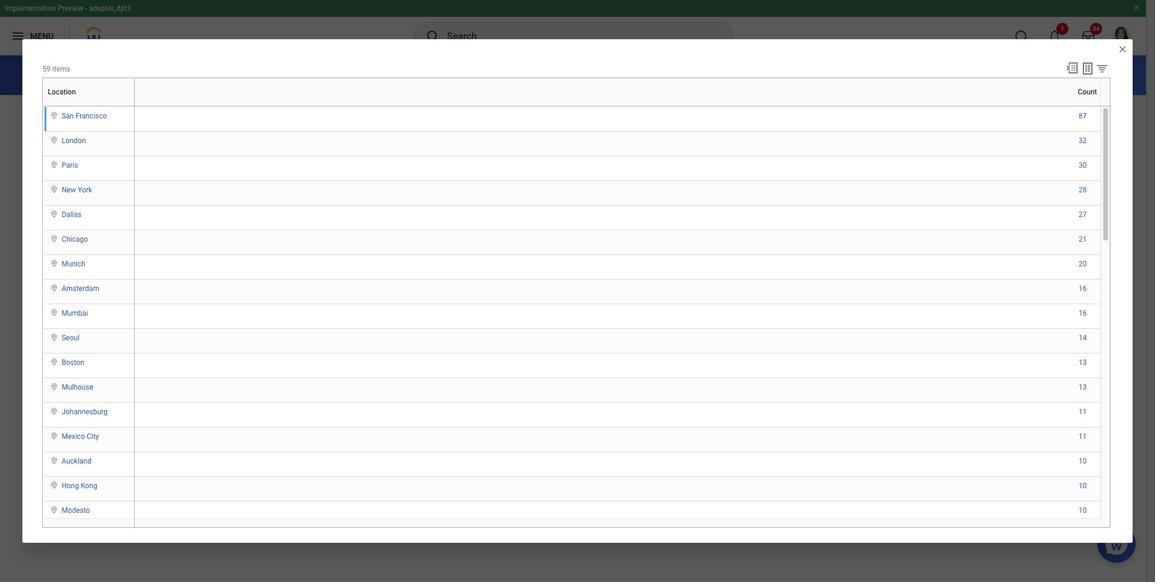 Task type: vqa. For each thing, say whether or not it's contained in the screenshot.
32 Button
yes



Task type: locate. For each thing, give the bounding box(es) containing it.
count
[[1078, 88, 1098, 96], [135, 106, 137, 106]]

mumbai
[[62, 309, 88, 318]]

10
[[1079, 457, 1087, 466], [1079, 482, 1087, 491], [1079, 507, 1087, 515]]

dallas link
[[62, 208, 81, 219]]

location image for seoul
[[50, 333, 59, 342]]

0 vertical spatial 16 button
[[1079, 284, 1089, 294]]

28 button
[[1079, 185, 1089, 195]]

dallas
[[62, 211, 81, 219]]

10 button
[[1079, 457, 1089, 467], [1079, 482, 1089, 491], [1079, 506, 1089, 516]]

32 button
[[1079, 136, 1089, 146]]

1 11 button from the top
[[1079, 408, 1089, 417]]

1 10 button from the top
[[1079, 457, 1089, 467]]

0 vertical spatial location
[[133, 68, 180, 83]]

5 location image from the top
[[50, 457, 59, 465]]

1 vertical spatial 11 button
[[1079, 432, 1089, 442]]

9 location image from the top
[[50, 383, 59, 391]]

export to excel image
[[1066, 62, 1079, 75]]

1 vertical spatial 10
[[1079, 482, 1087, 491]]

location image left munich
[[50, 259, 59, 268]]

location image for mexico city
[[50, 432, 59, 441]]

location image left san
[[50, 111, 59, 120]]

location image for mumbai
[[50, 309, 59, 317]]

2 location image from the top
[[50, 235, 59, 243]]

location right 'by'
[[133, 68, 180, 83]]

2 vertical spatial 10
[[1079, 507, 1087, 515]]

count down export to excel image
[[1078, 88, 1098, 96]]

16 up 14
[[1079, 309, 1087, 318]]

location up filled element
[[48, 88, 76, 96]]

30 button
[[1079, 161, 1089, 170]]

location image for new york
[[50, 185, 59, 194]]

0 vertical spatial 13 button
[[1079, 358, 1089, 368]]

location image left mumbai link
[[50, 309, 59, 317]]

city
[[87, 433, 99, 441]]

1 horizontal spatial location
[[48, 88, 76, 96]]

0 vertical spatial 16
[[1079, 285, 1087, 293]]

1 13 from the top
[[1079, 359, 1087, 367]]

by
[[118, 68, 130, 83]]

11 button
[[1079, 408, 1089, 417], [1079, 432, 1089, 442]]

2 10 from the top
[[1079, 482, 1087, 491]]

8 location image from the top
[[50, 358, 59, 367]]

20
[[1079, 260, 1087, 268]]

job requisitions by location
[[24, 68, 180, 83]]

location image for johannesburg
[[50, 408, 59, 416]]

11 location image from the top
[[50, 482, 59, 490]]

2 vertical spatial 10 button
[[1079, 506, 1089, 516]]

3 location image from the top
[[50, 185, 59, 194]]

10 for 2nd 10 button from the top of the page
[[1079, 482, 1087, 491]]

location image left johannesburg
[[50, 408, 59, 416]]

location image
[[50, 161, 59, 169], [50, 235, 59, 243], [50, 259, 59, 268], [50, 408, 59, 416], [50, 457, 59, 465], [50, 506, 59, 515]]

2 11 from the top
[[1079, 433, 1087, 441]]

location inside 522 main content
[[133, 68, 180, 83]]

13 button
[[1079, 358, 1089, 368], [1079, 383, 1089, 393]]

13
[[1079, 359, 1087, 367], [1079, 383, 1087, 392]]

auckland link
[[62, 455, 91, 466]]

location image left hong in the left bottom of the page
[[50, 482, 59, 490]]

10 location image from the top
[[50, 432, 59, 441]]

job
[[24, 68, 44, 83]]

16
[[1079, 285, 1087, 293], [1079, 309, 1087, 318]]

toolbar
[[1060, 62, 1111, 77]]

4 location image from the top
[[50, 408, 59, 416]]

6 location image from the top
[[50, 506, 59, 515]]

francisco
[[76, 112, 107, 120]]

location image left mulhouse link
[[50, 383, 59, 391]]

1 location image from the top
[[50, 111, 59, 120]]

location image left seoul
[[50, 333, 59, 342]]

location image left modesto
[[50, 506, 59, 515]]

mexico city link
[[62, 430, 99, 441]]

4 location image from the top
[[50, 210, 59, 219]]

requisitions
[[47, 68, 115, 83]]

1 horizontal spatial count
[[1078, 88, 1098, 96]]

location image left boston link
[[50, 358, 59, 367]]

location image left paris
[[50, 161, 59, 169]]

johannesburg link
[[62, 406, 108, 417]]

6 location image from the top
[[50, 309, 59, 317]]

close environment banner image
[[1133, 4, 1141, 11]]

auckland
[[62, 457, 91, 466]]

location image for munich
[[50, 259, 59, 268]]

filled
[[60, 102, 80, 111]]

job requisitions by location - table image
[[1093, 137, 1106, 150]]

location image left london
[[50, 136, 59, 144]]

open element
[[60, 114, 80, 124]]

2 location image from the top
[[50, 136, 59, 144]]

1 11 from the top
[[1079, 408, 1087, 417]]

27
[[1079, 211, 1087, 219]]

0 horizontal spatial count
[[135, 106, 137, 106]]

16 down the 20 button
[[1079, 285, 1087, 293]]

87
[[1079, 112, 1087, 120]]

johannesburg
[[62, 408, 108, 417]]

21
[[1079, 235, 1087, 244]]

2 horizontal spatial location
[[133, 68, 180, 83]]

amsterdam
[[62, 285, 99, 293]]

1 vertical spatial count
[[135, 106, 137, 106]]

2 vertical spatial location
[[45, 106, 47, 106]]

location image
[[50, 111, 59, 120], [50, 136, 59, 144], [50, 185, 59, 194], [50, 210, 59, 219], [50, 284, 59, 293], [50, 309, 59, 317], [50, 333, 59, 342], [50, 358, 59, 367], [50, 383, 59, 391], [50, 432, 59, 441], [50, 482, 59, 490]]

11
[[1079, 408, 1087, 417], [1079, 433, 1087, 441]]

1 vertical spatial 13 button
[[1079, 383, 1089, 393]]

location left filled element
[[45, 106, 47, 106]]

16 button down the 20 button
[[1079, 284, 1089, 294]]

change selection image
[[219, 69, 234, 84]]

2 13 button from the top
[[1079, 383, 1089, 393]]

location image left 'new'
[[50, 185, 59, 194]]

paris link
[[62, 159, 78, 170]]

1 10 from the top
[[1079, 457, 1087, 466]]

location image left amsterdam link
[[50, 284, 59, 293]]

16 button up 14
[[1079, 309, 1089, 318]]

10 for 1st 10 button from the top
[[1079, 457, 1087, 466]]

1 location image from the top
[[50, 161, 59, 169]]

san
[[62, 112, 74, 120]]

7 location image from the top
[[50, 333, 59, 342]]

3 10 from the top
[[1079, 507, 1087, 515]]

2 11 button from the top
[[1079, 432, 1089, 442]]

seoul link
[[62, 332, 80, 343]]

3 location image from the top
[[50, 259, 59, 268]]

1 vertical spatial 16 button
[[1079, 309, 1089, 318]]

count down job requisitions by location link
[[135, 106, 137, 106]]

522 button
[[551, 270, 605, 312]]

location image for boston
[[50, 358, 59, 367]]

1 16 from the top
[[1079, 285, 1087, 293]]

paris
[[62, 161, 78, 170]]

0 vertical spatial 13
[[1079, 359, 1087, 367]]

1 vertical spatial 10 button
[[1079, 482, 1089, 491]]

san francisco link
[[62, 109, 107, 120]]

0 vertical spatial 11 button
[[1079, 408, 1089, 417]]

kong
[[81, 482, 97, 491]]

hong kong
[[62, 482, 97, 491]]

location
[[133, 68, 180, 83], [48, 88, 76, 96], [45, 106, 47, 106]]

1 vertical spatial 11
[[1079, 433, 1087, 441]]

27 button
[[1079, 210, 1089, 220]]

location image left chicago
[[50, 235, 59, 243]]

20 button
[[1079, 259, 1089, 269]]

0 vertical spatial 11
[[1079, 408, 1087, 417]]

1 vertical spatial 16
[[1079, 309, 1087, 318]]

0 vertical spatial 10
[[1079, 457, 1087, 466]]

0 vertical spatial 10 button
[[1079, 457, 1089, 467]]

16 button
[[1079, 284, 1089, 294], [1079, 309, 1089, 318]]

location image for amsterdam
[[50, 284, 59, 293]]

job requisitions by location link
[[24, 68, 180, 83]]

0 horizontal spatial location
[[45, 106, 47, 106]]

notifications large image
[[1049, 30, 1061, 42]]

status
[[24, 103, 48, 112]]

adeptai_dpt1
[[89, 4, 131, 13]]

location image left the mexico
[[50, 432, 59, 441]]

inbox large image
[[1083, 30, 1095, 42]]

location image left auckland link
[[50, 457, 59, 465]]

location image for paris
[[50, 161, 59, 169]]

implementation preview -   adeptai_dpt1
[[5, 4, 131, 13]]

2 13 from the top
[[1079, 383, 1087, 392]]

59 items
[[42, 65, 70, 74]]

location image left dallas
[[50, 210, 59, 219]]

1 vertical spatial location
[[48, 88, 76, 96]]

59
[[42, 65, 50, 74]]

5 location image from the top
[[50, 284, 59, 293]]

munich
[[62, 260, 85, 268]]

1 vertical spatial 13
[[1079, 383, 1087, 392]]

2 10 button from the top
[[1079, 482, 1089, 491]]



Task type: describe. For each thing, give the bounding box(es) containing it.
close image
[[1118, 45, 1128, 54]]

13 for 1st 13 button from the bottom of the page
[[1079, 383, 1087, 392]]

10 for 3rd 10 button
[[1079, 507, 1087, 515]]

implementation preview -   adeptai_dpt1 banner
[[0, 0, 1147, 55]]

profile logan mcneil element
[[1106, 23, 1139, 49]]

hong kong link
[[62, 480, 97, 491]]

2 16 from the top
[[1079, 309, 1087, 318]]

location image for san francisco
[[50, 111, 59, 120]]

13 for 2nd 13 button from the bottom of the page
[[1079, 359, 1087, 367]]

mexico city
[[62, 433, 99, 441]]

32
[[1079, 137, 1087, 145]]

boston
[[62, 359, 84, 367]]

location image for hong kong
[[50, 482, 59, 490]]

implementation
[[5, 4, 56, 13]]

boston link
[[62, 356, 84, 367]]

view printable version (pdf) image
[[1118, 67, 1132, 82]]

0 vertical spatial count
[[1078, 88, 1098, 96]]

location image for london
[[50, 136, 59, 144]]

hong
[[62, 482, 79, 491]]

export to worksheets image
[[1081, 62, 1095, 76]]

14
[[1079, 334, 1087, 343]]

chicago link
[[62, 233, 88, 244]]

row element
[[44, 78, 137, 106]]

chicago
[[62, 235, 88, 244]]

mexico
[[62, 433, 85, 441]]

11 for first 11 button from the bottom
[[1079, 433, 1087, 441]]

522 main content
[[0, 55, 1147, 486]]

london link
[[62, 134, 86, 145]]

count inside column header
[[135, 106, 137, 106]]

location image for auckland
[[50, 457, 59, 465]]

-
[[85, 4, 87, 13]]

30
[[1079, 161, 1087, 170]]

munich link
[[62, 258, 85, 268]]

522
[[551, 272, 603, 309]]

mulhouse link
[[62, 381, 93, 392]]

28
[[1079, 186, 1087, 194]]

87 button
[[1079, 111, 1089, 121]]

modesto link
[[62, 504, 90, 515]]

21 button
[[1079, 235, 1089, 244]]

11 for second 11 button from the bottom of the page
[[1079, 408, 1087, 417]]

3 10 button from the top
[[1079, 506, 1089, 516]]

items
[[52, 65, 70, 74]]

new york
[[62, 186, 92, 194]]

export to excel image
[[1089, 67, 1103, 82]]

location button
[[45, 106, 47, 106]]

new york link
[[62, 184, 92, 194]]

count column header
[[135, 106, 1101, 107]]

filled element
[[60, 102, 80, 111]]

mulhouse
[[62, 383, 93, 392]]

amsterdam link
[[62, 282, 99, 293]]

modesto
[[62, 507, 90, 515]]

london
[[62, 137, 86, 145]]

location image for mulhouse
[[50, 383, 59, 391]]

2 16 button from the top
[[1079, 309, 1089, 318]]

location image for modesto
[[50, 506, 59, 515]]

open
[[60, 114, 80, 124]]

search image
[[426, 29, 440, 43]]

location image for dallas
[[50, 210, 59, 219]]

1 13 button from the top
[[1079, 358, 1089, 368]]

new
[[62, 186, 76, 194]]

san francisco
[[62, 112, 107, 120]]

location inside row element
[[48, 88, 76, 96]]

14 button
[[1079, 333, 1089, 343]]

location image for chicago
[[50, 235, 59, 243]]

york
[[78, 186, 92, 194]]

seoul
[[62, 334, 80, 343]]

1 16 button from the top
[[1079, 284, 1089, 294]]

preview
[[58, 4, 83, 13]]

mumbai link
[[62, 307, 88, 318]]

select to filter grid data image
[[1096, 62, 1109, 75]]

items selected list
[[60, 102, 101, 124]]



